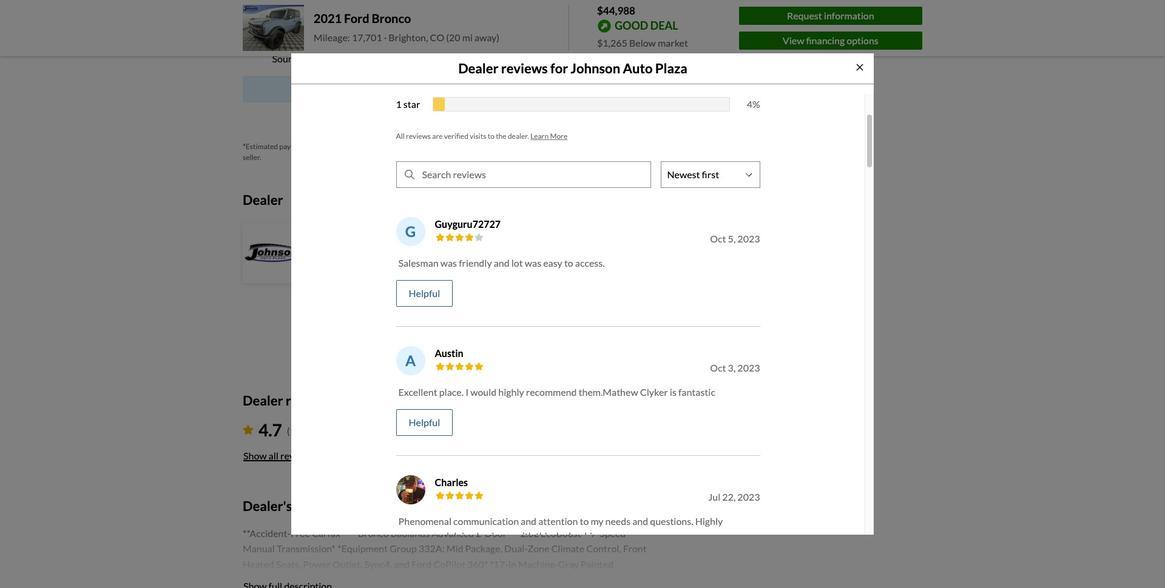 Task type: locate. For each thing, give the bounding box(es) containing it.
auto down below
[[623, 60, 653, 76]]

reviews for dealer reviews
[[286, 393, 332, 409]]

plaza down $1,265 below market
[[656, 60, 688, 76]]

mo for 36 mo
[[294, 11, 306, 21]]

3 mo from the left
[[600, 11, 611, 21]]

co left (20
[[430, 32, 445, 43]]

·
[[384, 32, 387, 43]]

are
[[433, 132, 443, 141], [312, 142, 322, 151]]

for left informational
[[324, 142, 333, 151]]

all reviews are verified visits to the dealer. learn more
[[396, 132, 568, 141]]

to right visits
[[488, 132, 495, 141]]

2 vertical spatial dealer
[[243, 393, 283, 409]]

recommend right highly
[[526, 387, 577, 398]]

or
[[546, 142, 553, 151]]

star image
[[243, 426, 254, 436]]

1 vertical spatial plaza
[[390, 223, 420, 237]]

1 vertical spatial helpful
[[409, 417, 440, 429]]

a inside *estimated payments are for informational purposes only, and do not represent a financing offer or guarantee of credit from the seller.
[[494, 142, 497, 151]]

johnson auto plaza image
[[244, 224, 302, 282]]

1 horizontal spatial financing
[[499, 142, 528, 151]]

0 horizontal spatial recommend
[[399, 531, 449, 542]]

view financing options button down request information button
[[739, 31, 923, 50]]

view financing options down request information button
[[783, 34, 879, 46]]

salesman was friendly and lot was easy to access.
[[399, 257, 605, 269]]

was
[[441, 257, 457, 269], [525, 257, 542, 269]]

0 horizontal spatial options
[[463, 83, 495, 94]]

0 vertical spatial for
[[551, 60, 568, 76]]

request information
[[787, 10, 875, 21]]

2023 right 5,
[[738, 233, 761, 245]]

show all reviews button
[[243, 443, 314, 470]]

seats,
[[276, 559, 301, 571]]

0 horizontal spatial for
[[324, 142, 333, 151]]

2 oct from the top
[[711, 362, 727, 374]]

now
[[474, 53, 492, 64]]

0 vertical spatial options
[[847, 34, 879, 46]]

12410
[[313, 281, 341, 292]]

mo right 36
[[294, 11, 306, 21]]

not
[[449, 142, 460, 151]]

helpful button for g
[[396, 280, 453, 307]]

dealer down away)
[[459, 60, 499, 76]]

1 vertical spatial view
[[399, 83, 421, 94]]

0 horizontal spatial view
[[399, 83, 421, 94]]

package,
[[465, 544, 503, 555]]

2 mo from the left
[[396, 11, 408, 21]]

request information button
[[739, 7, 923, 25]]

and right needs
[[633, 516, 649, 528]]

0 vertical spatial brighton,
[[389, 32, 428, 43]]

in
[[509, 559, 517, 571]]

0 horizontal spatial mo
[[294, 11, 306, 21]]

are up do
[[433, 132, 443, 141]]

was right lot
[[525, 257, 542, 269]]

access.
[[576, 257, 605, 269]]

1 helpful from the top
[[409, 288, 440, 299]]

view down request
[[783, 34, 805, 46]]

offer
[[529, 142, 545, 151]]

1 horizontal spatial ford
[[412, 559, 432, 571]]

0 vertical spatial johnson
[[571, 60, 621, 76]]

1 vertical spatial co
[[440, 281, 455, 292]]

2 horizontal spatial financing
[[807, 34, 845, 46]]

1 horizontal spatial market
[[658, 37, 689, 48]]

1 helpful button from the top
[[396, 280, 453, 307]]

is right clyker
[[670, 387, 677, 398]]

1 horizontal spatial was
[[525, 257, 542, 269]]

oct left 3,
[[711, 362, 727, 374]]

view financing options button down the sound good? submit a pre-qualification request now to get your personalized rates.
[[243, 76, 651, 102]]

1 mo from the left
[[294, 11, 306, 21]]

1 vertical spatial market
[[457, 575, 488, 586]]

2 helpful from the top
[[409, 417, 440, 429]]

ford inside **accident-free carfax** **bronco badlands advanced 2-door** *2.3l ecoboost* *7-speed manual transmission* *equipment group 332a: mid package, dual-zone climate control, front heated seats, power outlet, sync4, and ford copilot 360* *17-in machine-gray painted aluminum wheels*   odometer is 4958 miles below market average!  vi
[[412, 559, 432, 571]]

mo right 48
[[396, 11, 408, 21]]

reviews inside "show all reviews" button
[[281, 451, 314, 462]]

,
[[395, 281, 397, 292]]

0 vertical spatial financing
[[807, 34, 845, 46]]

1 horizontal spatial view financing options button
[[739, 31, 923, 50]]

for
[[551, 60, 568, 76], [324, 142, 333, 151]]

brighton, right ,
[[399, 281, 438, 292]]

1 vertical spatial recommend
[[399, 531, 449, 542]]

closes
[[343, 245, 371, 256]]

johnson down $1,265
[[571, 60, 621, 76]]

1 oct from the top
[[711, 233, 727, 245]]

2 vertical spatial financing
[[499, 142, 528, 151]]

options up close modal dealer reviews for johnson auto plaza icon
[[847, 34, 879, 46]]

80601
[[456, 281, 485, 292]]

dealer for dealer reviews for johnson auto plaza
[[459, 60, 499, 76]]

1 horizontal spatial johnson
[[571, 60, 621, 76]]

johnson up closes
[[313, 223, 358, 237]]

2023 right the 22,
[[738, 492, 761, 503]]

financing down dealer.
[[499, 142, 528, 151]]

2021 ford bronco image
[[243, 5, 304, 51]]

the inside *estimated payments are for informational purposes only, and do not represent a financing offer or guarantee of credit from the seller.
[[634, 142, 644, 151]]

doing
[[451, 531, 475, 542]]

and left lot
[[494, 257, 510, 269]]

0 horizontal spatial financing
[[422, 83, 461, 94]]

options down now
[[463, 83, 495, 94]]

and inside **accident-free carfax** **bronco badlands advanced 2-door** *2.3l ecoboost* *7-speed manual transmission* *equipment group 332a: mid package, dual-zone climate control, front heated seats, power outlet, sync4, and ford copilot 360* *17-in machine-gray painted aluminum wheels*   odometer is 4958 miles below market average!  vi
[[394, 559, 410, 571]]

search image
[[405, 170, 414, 180]]

a down all reviews are verified visits to the dealer. learn more
[[494, 142, 497, 151]]

1 vertical spatial johnson
[[313, 223, 358, 237]]

reviews right now
[[501, 60, 548, 76]]

dialog
[[291, 0, 874, 589]]

0 horizontal spatial is
[[373, 575, 379, 586]]

for inside *estimated payments are for informational purposes only, and do not represent a financing offer or guarantee of credit from the seller.
[[324, 142, 333, 151]]

0 vertical spatial the
[[496, 132, 507, 141]]

0 vertical spatial recommend
[[526, 387, 577, 398]]

1 horizontal spatial mo
[[396, 11, 408, 21]]

miles
[[406, 575, 428, 586]]

helpful right ,
[[409, 288, 440, 299]]

dealership.
[[554, 531, 600, 542]]

1 vertical spatial are
[[312, 142, 322, 151]]

speed
[[600, 528, 626, 540]]

0 horizontal spatial auto
[[361, 223, 388, 237]]

oct left 5,
[[711, 233, 727, 245]]

a
[[360, 53, 365, 64], [494, 142, 497, 151]]

the left dealer.
[[496, 132, 507, 141]]

and up *2.3l on the left bottom
[[521, 516, 537, 528]]

0 horizontal spatial was
[[441, 257, 457, 269]]

reviews)
[[309, 426, 345, 437]]

plaza up pm
[[390, 223, 420, 237]]

power
[[303, 559, 331, 571]]

is down sync4,
[[373, 575, 379, 586]]

helpful button for a
[[396, 410, 453, 437]]

$44,988
[[597, 4, 636, 17]]

reviews for all reviews are verified visits to the dealer. learn more
[[406, 132, 431, 141]]

1 vertical spatial options
[[463, 83, 495, 94]]

2023 for a
[[738, 362, 761, 374]]

0 vertical spatial oct
[[711, 233, 727, 245]]

market down deal
[[658, 37, 689, 48]]

0 vertical spatial is
[[670, 387, 677, 398]]

recommend inside phenomenal communication and attention to my needs and questions. highly recommend doing business with this dealership.
[[399, 531, 449, 542]]

co left "80601"
[[440, 281, 455, 292]]

brighton, inside 2021 ford bronco mileage: 17,701 · brighton, co (20 mi away)
[[389, 32, 428, 43]]

1 horizontal spatial a
[[494, 142, 497, 151]]

mo
[[294, 11, 306, 21], [396, 11, 408, 21], [600, 11, 611, 21]]

0 vertical spatial 2023
[[738, 233, 761, 245]]

1 horizontal spatial view
[[783, 34, 805, 46]]

1 horizontal spatial the
[[634, 142, 644, 151]]

manual
[[243, 544, 275, 555]]

for right your
[[551, 60, 568, 76]]

1 horizontal spatial auto
[[623, 60, 653, 76]]

1 vertical spatial is
[[373, 575, 379, 586]]

view financing options down the sound good? submit a pre-qualification request now to get your personalized rates.
[[399, 83, 495, 94]]

1 horizontal spatial recommend
[[526, 387, 577, 398]]

brighton, up 'qualification'
[[389, 32, 428, 43]]

market down 360*
[[457, 575, 488, 586]]

1 vertical spatial the
[[634, 142, 644, 151]]

helpful button down the salesman
[[396, 280, 453, 307]]

1 vertical spatial dealer
[[243, 192, 283, 208]]

ecoboost*
[[541, 528, 585, 540]]

1 vertical spatial financing
[[422, 83, 461, 94]]

copilot
[[434, 559, 466, 571]]

view financing options button
[[739, 31, 923, 50], [243, 76, 651, 102]]

below
[[430, 575, 456, 586]]

salesman
[[399, 257, 439, 269]]

1 vertical spatial oct
[[711, 362, 727, 374]]

is
[[670, 387, 677, 398], [373, 575, 379, 586]]

1 vertical spatial for
[[324, 142, 333, 151]]

0 vertical spatial auto
[[623, 60, 653, 76]]

1 horizontal spatial plaza
[[656, 60, 688, 76]]

dealer for dealer
[[243, 192, 283, 208]]

2 helpful button from the top
[[396, 410, 453, 437]]

helpful down 'excellent'
[[409, 417, 440, 429]]

plaza inside dialog
[[656, 60, 688, 76]]

0 vertical spatial are
[[433, 132, 443, 141]]

1 vertical spatial view financing options
[[399, 83, 495, 94]]

to left get
[[494, 53, 503, 64]]

sound
[[272, 53, 299, 64]]

dialog containing g
[[291, 0, 874, 589]]

0 vertical spatial helpful
[[409, 288, 440, 299]]

1 vertical spatial 2023
[[738, 362, 761, 374]]

reviews up the 4.7 (126 reviews) in the left bottom of the page
[[286, 393, 332, 409]]

0 vertical spatial co
[[430, 32, 445, 43]]

caret down image
[[424, 246, 430, 255]]

are inside *estimated payments are for informational purposes only, and do not represent a financing offer or guarantee of credit from the seller.
[[312, 142, 322, 151]]

options
[[847, 34, 879, 46], [463, 83, 495, 94]]

2023 right 3,
[[738, 362, 761, 374]]

1 vertical spatial a
[[494, 142, 497, 151]]

was left friendly
[[441, 257, 457, 269]]

the right from
[[634, 142, 644, 151]]

charles
[[435, 477, 468, 489]]

request
[[787, 10, 823, 21]]

1 vertical spatial helpful button
[[396, 410, 453, 437]]

are right payments
[[312, 142, 322, 151]]

jul
[[709, 492, 721, 503]]

dealer down seller.
[[243, 192, 283, 208]]

0 horizontal spatial view financing options
[[399, 83, 495, 94]]

austin
[[435, 348, 464, 359]]

dealer for dealer reviews
[[243, 393, 283, 409]]

*2.3l
[[517, 528, 539, 540]]

all
[[269, 451, 279, 462]]

2023
[[738, 233, 761, 245], [738, 362, 761, 374], [738, 492, 761, 503]]

recommend
[[526, 387, 577, 398], [399, 531, 449, 542]]

financing for left "view financing options" button
[[422, 83, 461, 94]]

2 2023 from the top
[[738, 362, 761, 374]]

0 vertical spatial plaza
[[656, 60, 688, 76]]

2 horizontal spatial mo
[[600, 11, 611, 21]]

ford up miles
[[412, 559, 432, 571]]

financing for top "view financing options" button
[[807, 34, 845, 46]]

charles image
[[396, 476, 425, 505]]

and
[[426, 142, 438, 151], [494, 257, 510, 269], [521, 516, 537, 528], [633, 516, 649, 528], [394, 559, 410, 571]]

friendly
[[459, 257, 492, 269]]

to left 'my'
[[580, 516, 589, 528]]

0 vertical spatial view
[[783, 34, 805, 46]]

1 star
[[396, 98, 420, 110]]

visits
[[470, 132, 487, 141]]

a left pre-
[[360, 53, 365, 64]]

guyguru72727
[[435, 219, 501, 230]]

co inside 2021 ford bronco mileage: 17,701 · brighton, co (20 mi away)
[[430, 32, 445, 43]]

mo right 72
[[600, 11, 611, 21]]

my
[[591, 516, 604, 528]]

oct 3, 2023
[[711, 362, 761, 374]]

dealer inside dialog
[[459, 60, 499, 76]]

and left do
[[426, 142, 438, 151]]

attention
[[539, 516, 578, 528]]

jul 22, 2023
[[709, 492, 761, 503]]

reviews right "all"
[[281, 451, 314, 462]]

2 vertical spatial 2023
[[738, 492, 761, 503]]

0 vertical spatial helpful button
[[396, 280, 453, 307]]

financing down the sound good? submit a pre-qualification request now to get your personalized rates.
[[422, 83, 461, 94]]

auto up closes at 7:00 pm button
[[361, 223, 388, 237]]

0 horizontal spatial ford
[[344, 11, 370, 26]]

$1,265
[[597, 37, 628, 48]]

recommend down the phenomenal
[[399, 531, 449, 542]]

1 vertical spatial view financing options button
[[243, 76, 651, 102]]

0 vertical spatial ford
[[344, 11, 370, 26]]

to right easy on the left top of the page
[[565, 257, 574, 269]]

36 mo
[[282, 11, 306, 21]]

0 horizontal spatial the
[[496, 132, 507, 141]]

0 vertical spatial dealer
[[459, 60, 499, 76]]

360*
[[468, 559, 488, 571]]

1 horizontal spatial options
[[847, 34, 879, 46]]

view up the 1 star
[[399, 83, 421, 94]]

0 horizontal spatial a
[[360, 53, 365, 64]]

machine-
[[518, 559, 559, 571]]

mi
[[463, 32, 473, 43]]

1 horizontal spatial are
[[433, 132, 443, 141]]

136th
[[351, 281, 377, 292]]

financing down request information button
[[807, 34, 845, 46]]

1 2023 from the top
[[738, 233, 761, 245]]

helpful for g
[[409, 288, 440, 299]]

view
[[783, 34, 805, 46], [399, 83, 421, 94]]

0 horizontal spatial are
[[312, 142, 322, 151]]

verified
[[444, 132, 469, 141]]

1 vertical spatial ford
[[412, 559, 432, 571]]

ford up 17,701
[[344, 11, 370, 26]]

dealer up 4.7
[[243, 393, 283, 409]]

0 vertical spatial view financing options
[[783, 34, 879, 46]]

and down group
[[394, 559, 410, 571]]

sync4,
[[365, 559, 392, 571]]

0 horizontal spatial market
[[457, 575, 488, 586]]

payments
[[279, 142, 311, 151]]

*equipment
[[338, 544, 388, 555]]

at
[[373, 245, 382, 256]]

0 vertical spatial a
[[360, 53, 365, 64]]

helpful button down 'excellent'
[[396, 410, 453, 437]]

seller.
[[243, 153, 261, 162]]

5,
[[728, 233, 736, 245]]

7:00
[[383, 245, 403, 256]]

reviews up only,
[[406, 132, 431, 141]]

clyker
[[640, 387, 668, 398]]



Task type: vqa. For each thing, say whether or not it's contained in the screenshot.
before
no



Task type: describe. For each thing, give the bounding box(es) containing it.
1 horizontal spatial for
[[551, 60, 568, 76]]

from
[[617, 142, 632, 151]]

1 was from the left
[[441, 257, 457, 269]]

qualification
[[384, 53, 437, 64]]

pm
[[405, 245, 419, 256]]

(20
[[446, 32, 461, 43]]

your
[[520, 53, 540, 64]]

closes at 7:00 pm button
[[313, 245, 430, 256]]

48
[[384, 11, 394, 21]]

to inside phenomenal communication and attention to my needs and questions. highly recommend doing business with this dealership.
[[580, 516, 589, 528]]

get
[[505, 53, 518, 64]]

**accident-free carfax** **bronco badlands advanced 2-door** *2.3l ecoboost* *7-speed manual transmission* *equipment group 332a: mid package, dual-zone climate control, front heated seats, power outlet, sync4, and ford copilot 360* *17-in machine-gray painted aluminum wheels*   odometer is 4958 miles below market average!  vi
[[243, 528, 647, 589]]

mo for 72 mo
[[600, 11, 611, 21]]

guarantee
[[555, 142, 587, 151]]

**bronco
[[350, 528, 389, 540]]

oct 5, 2023
[[711, 233, 761, 245]]

*estimated
[[243, 142, 278, 151]]

only,
[[410, 142, 425, 151]]

i
[[466, 387, 469, 398]]

excellent place. i would highly recommend them.mathew clyker is fantastic
[[399, 387, 716, 398]]

pre-
[[367, 53, 384, 64]]

2021
[[314, 11, 342, 26]]

$1,265 below market
[[597, 37, 689, 48]]

wheels*
[[288, 575, 325, 586]]

oct for a
[[711, 362, 727, 374]]

closes at 7:00 pm
[[343, 245, 419, 256]]

3,
[[728, 362, 736, 374]]

mo for 48 mo
[[396, 11, 408, 21]]

transmission*
[[277, 544, 336, 555]]

ford inside 2021 ford bronco mileage: 17,701 · brighton, co (20 mi away)
[[344, 11, 370, 26]]

are for payments
[[312, 142, 322, 151]]

would
[[471, 387, 497, 398]]

are for reviews
[[433, 132, 443, 141]]

and inside *estimated payments are for informational purposes only, and do not represent a financing offer or guarantee of credit from the seller.
[[426, 142, 438, 151]]

highly
[[499, 387, 524, 398]]

1 horizontal spatial is
[[670, 387, 677, 398]]

mid
[[447, 544, 464, 555]]

free
[[291, 528, 310, 540]]

reviews for dealer reviews for johnson auto plaza
[[501, 60, 548, 76]]

advanced
[[432, 528, 474, 540]]

oct for g
[[711, 233, 727, 245]]

climate
[[552, 544, 585, 555]]

easy
[[544, 257, 563, 269]]

view for top "view financing options" button
[[783, 34, 805, 46]]

gray
[[559, 559, 579, 571]]

dealer reviews for johnson auto plaza
[[459, 60, 688, 76]]

4.7 (126 reviews)
[[259, 420, 345, 441]]

good?
[[301, 53, 326, 64]]

*estimated payments are for informational purposes only, and do not represent a financing offer or guarantee of credit from the seller.
[[243, 142, 644, 162]]

needs
[[606, 516, 631, 528]]

submit
[[328, 53, 358, 64]]

market inside **accident-free carfax** **bronco badlands advanced 2-door** *2.3l ecoboost* *7-speed manual transmission* *equipment group 332a: mid package, dual-zone climate control, front heated seats, power outlet, sync4, and ford copilot 360* *17-in machine-gray painted aluminum wheels*   odometer is 4958 miles below market average!  vi
[[457, 575, 488, 586]]

0 horizontal spatial plaza
[[390, 223, 420, 237]]

0 vertical spatial view financing options button
[[739, 31, 923, 50]]

1 vertical spatial auto
[[361, 223, 388, 237]]

36
[[282, 11, 292, 21]]

questions.
[[650, 516, 694, 528]]

*7-
[[587, 528, 600, 540]]

more
[[550, 132, 568, 141]]

72 mo
[[588, 11, 611, 21]]

mileage:
[[314, 32, 350, 43]]

2023 for g
[[738, 233, 761, 245]]

heated
[[243, 559, 274, 571]]

them.mathew
[[579, 387, 639, 398]]

purposes
[[379, 142, 409, 151]]

0 horizontal spatial johnson
[[313, 223, 358, 237]]

12410 e 136th ave , brighton, co 80601
[[313, 281, 485, 292]]

johnson inside dialog
[[571, 60, 621, 76]]

financing inside *estimated payments are for informational purposes only, and do not represent a financing offer or guarantee of credit from the seller.
[[499, 142, 528, 151]]

this
[[536, 531, 552, 542]]

description
[[295, 499, 362, 515]]

2 was from the left
[[525, 257, 542, 269]]

g
[[405, 223, 416, 240]]

view for left "view financing options" button
[[399, 83, 421, 94]]

**accident-
[[243, 528, 291, 540]]

dealer reviews
[[243, 393, 332, 409]]

is inside **accident-free carfax** **bronco badlands advanced 2-door** *2.3l ecoboost* *7-speed manual transmission* *equipment group 332a: mid package, dual-zone climate control, front heated seats, power outlet, sync4, and ford copilot 360* *17-in machine-gray painted aluminum wheels*   odometer is 4958 miles below market average!  vi
[[373, 575, 379, 586]]

0 horizontal spatial view financing options button
[[243, 76, 651, 102]]

front
[[624, 544, 647, 555]]

dual-
[[505, 544, 528, 555]]

(126
[[287, 426, 307, 437]]

below
[[630, 37, 656, 48]]

business
[[477, 531, 513, 542]]

4.7
[[259, 420, 282, 441]]

highly
[[696, 516, 723, 528]]

bronco
[[372, 11, 411, 26]]

door**
[[485, 528, 515, 540]]

Search reviews field
[[416, 162, 651, 188]]

dealer's description
[[243, 499, 362, 515]]

place.
[[439, 387, 464, 398]]

1 horizontal spatial view financing options
[[783, 34, 879, 46]]

1 vertical spatial brighton,
[[399, 281, 438, 292]]

informational
[[335, 142, 378, 151]]

0 vertical spatial market
[[658, 37, 689, 48]]

fantastic
[[679, 387, 716, 398]]

72
[[588, 11, 598, 21]]

3 2023 from the top
[[738, 492, 761, 503]]

sound good? submit a pre-qualification request now to get your personalized rates.
[[272, 53, 621, 64]]

of
[[589, 142, 595, 151]]

away)
[[475, 32, 500, 43]]

1
[[396, 98, 402, 110]]

*17-
[[490, 559, 509, 571]]

zone
[[528, 544, 550, 555]]

2021 ford bronco mileage: 17,701 · brighton, co (20 mi away)
[[314, 11, 500, 43]]

close modal dealer reviews for johnson auto plaza image
[[856, 62, 865, 72]]

ave
[[379, 281, 395, 292]]

dealer.
[[508, 132, 529, 141]]

helpful for a
[[409, 417, 440, 429]]



